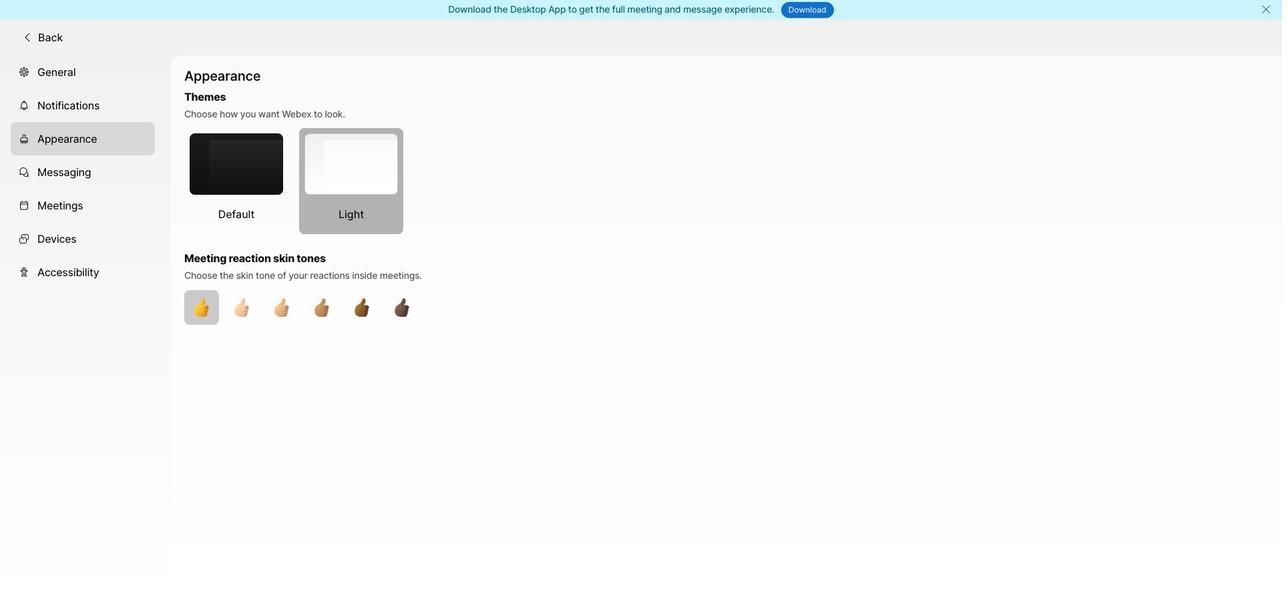 Task type: vqa. For each thing, say whether or not it's contained in the screenshot.
APPEARANCE tab
yes



Task type: describe. For each thing, give the bounding box(es) containing it.
notifications tab
[[11, 89, 155, 122]]

general tab
[[11, 55, 155, 89]]

cancel_16 image
[[1261, 4, 1272, 15]]

meetings tab
[[11, 189, 155, 222]]

settings navigation
[[0, 55, 171, 592]]

messaging tab
[[11, 155, 155, 189]]

skin tone picker toolbar
[[184, 290, 1044, 325]]



Task type: locate. For each thing, give the bounding box(es) containing it.
appearance tab
[[11, 122, 155, 155]]

accessibility tab
[[11, 256, 155, 289]]

devices tab
[[11, 222, 155, 256]]



